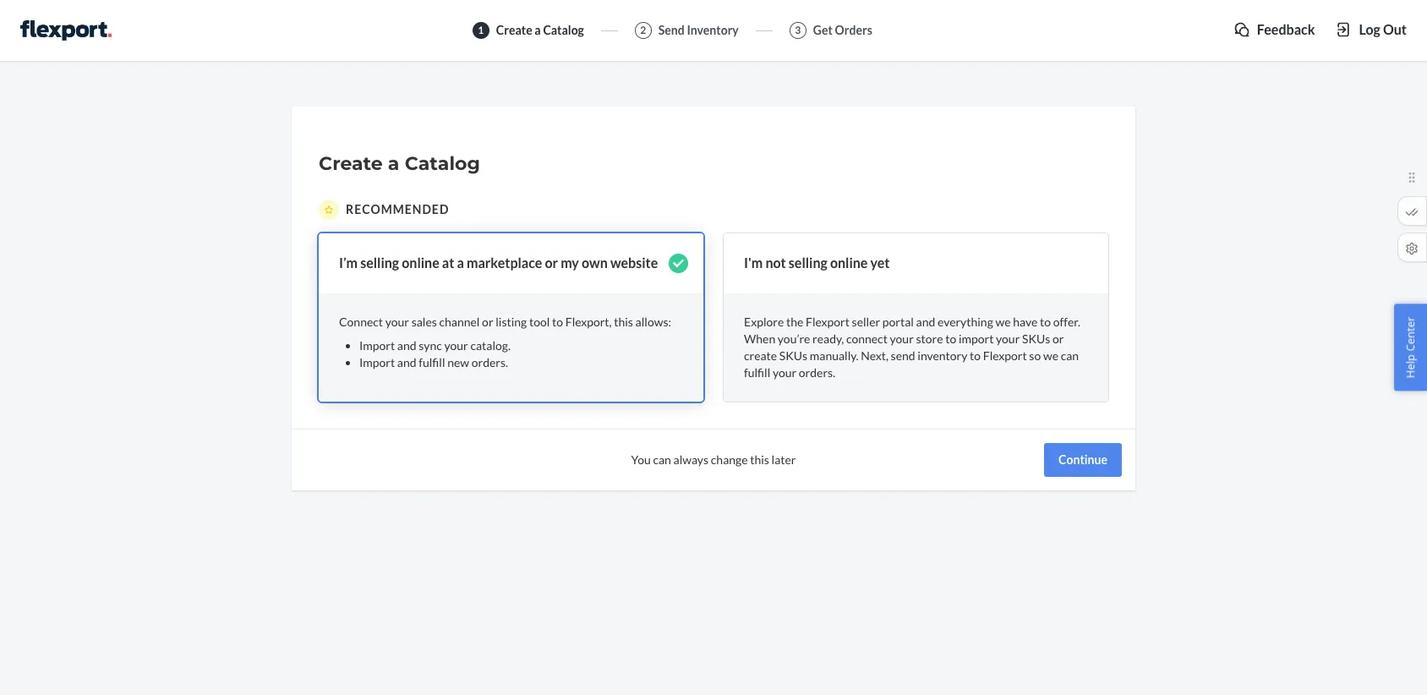 Task type: describe. For each thing, give the bounding box(es) containing it.
center
[[1404, 317, 1419, 352]]

inventory
[[687, 23, 739, 37]]

your down create
[[773, 365, 797, 380]]

your down have
[[997, 331, 1020, 346]]

send
[[891, 348, 916, 363]]

to down import
[[970, 348, 981, 363]]

orders. inside the "import and sync your catalog. import and fulfill new orders."
[[472, 355, 508, 370]]

website
[[611, 255, 658, 271]]

feedback
[[1258, 21, 1316, 37]]

0 vertical spatial this
[[614, 315, 634, 329]]

i'm not selling online yet
[[744, 255, 890, 271]]

help center
[[1404, 317, 1419, 378]]

fulfill inside the "import and sync your catalog. import and fulfill new orders."
[[419, 355, 445, 370]]

send inventory
[[659, 23, 739, 37]]

explore the flexport seller portal and everything we have to offer. when you're ready, connect your store to import your skus or create skus manually. next, send inventory to flexport so we can fulfill your orders.
[[744, 315, 1081, 380]]

1 vertical spatial this
[[751, 452, 770, 467]]

1 online from the left
[[402, 255, 440, 271]]

at
[[442, 255, 455, 271]]

your up send
[[890, 331, 914, 346]]

1 horizontal spatial catalog
[[543, 23, 584, 37]]

1 horizontal spatial create
[[496, 23, 533, 37]]

tool
[[529, 315, 550, 329]]

0 horizontal spatial a
[[388, 152, 400, 175]]

1 horizontal spatial or
[[545, 255, 558, 271]]

catalog.
[[471, 338, 511, 353]]

0 vertical spatial flexport
[[806, 315, 850, 329]]

when
[[744, 331, 776, 346]]

2
[[641, 24, 647, 37]]

next,
[[861, 348, 889, 363]]

you can always change this later
[[631, 452, 796, 467]]

2 selling from the left
[[789, 255, 828, 271]]

0 vertical spatial a
[[535, 23, 541, 37]]

0 horizontal spatial create a catalog
[[319, 152, 480, 175]]

continue
[[1059, 452, 1108, 467]]

so
[[1030, 348, 1042, 363]]

marketplace
[[467, 255, 543, 271]]

help center button
[[1395, 304, 1428, 391]]

log out button
[[1336, 20, 1408, 40]]

2 vertical spatial and
[[397, 355, 417, 370]]

sync
[[419, 338, 442, 353]]

sales
[[412, 315, 437, 329]]

ready,
[[813, 331, 844, 346]]

listing
[[496, 315, 527, 329]]

the
[[787, 315, 804, 329]]

1 selling from the left
[[361, 255, 399, 271]]

create
[[744, 348, 778, 363]]

1 horizontal spatial a
[[457, 255, 464, 271]]

feedback link
[[1234, 20, 1316, 40]]

import
[[959, 331, 994, 346]]

2 import from the top
[[360, 355, 395, 370]]

fulfill inside the explore the flexport seller portal and everything we have to offer. when you're ready, connect your store to import your skus or create skus manually. next, send inventory to flexport so we can fulfill your orders.
[[744, 365, 771, 380]]

inventory
[[918, 348, 968, 363]]

1 vertical spatial and
[[397, 338, 417, 353]]

import and sync your catalog. import and fulfill new orders.
[[360, 338, 511, 370]]

to right the tool on the top
[[552, 315, 563, 329]]

connect
[[339, 315, 383, 329]]



Task type: vqa. For each thing, say whether or not it's contained in the screenshot.
we
yes



Task type: locate. For each thing, give the bounding box(es) containing it.
import
[[360, 338, 395, 353], [360, 355, 395, 370]]

recommended
[[346, 202, 449, 217]]

1 horizontal spatial this
[[751, 452, 770, 467]]

can
[[1061, 348, 1080, 363], [653, 452, 672, 467]]

your inside the "import and sync your catalog. import and fulfill new orders."
[[445, 338, 468, 353]]

offer.
[[1054, 315, 1081, 329]]

or left my on the top left
[[545, 255, 558, 271]]

your up new
[[445, 338, 468, 353]]

flexport logo image
[[20, 20, 111, 41]]

create a catalog up recommended
[[319, 152, 480, 175]]

0 vertical spatial we
[[996, 315, 1011, 329]]

1 horizontal spatial online
[[831, 255, 868, 271]]

or inside the explore the flexport seller portal and everything we have to offer. when you're ready, connect your store to import your skus or create skus manually. next, send inventory to flexport so we can fulfill your orders.
[[1053, 331, 1065, 346]]

allows:
[[636, 315, 672, 329]]

online left 'yet'
[[831, 255, 868, 271]]

flexport up ready,
[[806, 315, 850, 329]]

can down the offer.
[[1061, 348, 1080, 363]]

i'm
[[744, 255, 763, 271]]

fulfill
[[419, 355, 445, 370], [744, 365, 771, 380]]

0 horizontal spatial we
[[996, 315, 1011, 329]]

1 vertical spatial we
[[1044, 348, 1059, 363]]

1 vertical spatial import
[[360, 355, 395, 370]]

0 vertical spatial or
[[545, 255, 558, 271]]

seller
[[852, 315, 881, 329]]

i'm selling online at a marketplace or my own website
[[339, 255, 658, 271]]

orders
[[835, 23, 873, 37]]

selling right 'i'm' at top
[[361, 255, 399, 271]]

to up the inventory
[[946, 331, 957, 346]]

and up store in the right top of the page
[[917, 315, 936, 329]]

orders. down manually.
[[799, 365, 836, 380]]

explore
[[744, 315, 784, 329]]

0 horizontal spatial this
[[614, 315, 634, 329]]

orders. inside the explore the flexport seller portal and everything we have to offer. when you're ready, connect your store to import your skus or create skus manually. next, send inventory to flexport so we can fulfill your orders.
[[799, 365, 836, 380]]

to
[[552, 315, 563, 329], [1040, 315, 1051, 329], [946, 331, 957, 346], [970, 348, 981, 363]]

flexport,
[[566, 315, 612, 329]]

not
[[766, 255, 787, 271]]

1 horizontal spatial selling
[[789, 255, 828, 271]]

send
[[659, 23, 685, 37]]

1 vertical spatial or
[[482, 315, 494, 329]]

and down sales
[[397, 355, 417, 370]]

1 import from the top
[[360, 338, 395, 353]]

skus down you're
[[780, 348, 808, 363]]

my
[[561, 255, 579, 271]]

0 vertical spatial skus
[[1023, 331, 1051, 346]]

0 vertical spatial import
[[360, 338, 395, 353]]

1 vertical spatial a
[[388, 152, 400, 175]]

0 horizontal spatial orders.
[[472, 355, 508, 370]]

this
[[614, 315, 634, 329], [751, 452, 770, 467]]

manually.
[[810, 348, 859, 363]]

continue link
[[1045, 443, 1123, 477]]

1 horizontal spatial skus
[[1023, 331, 1051, 346]]

0 horizontal spatial create
[[319, 152, 383, 175]]

later
[[772, 452, 796, 467]]

portal
[[883, 315, 914, 329]]

new
[[448, 355, 470, 370]]

2 online from the left
[[831, 255, 868, 271]]

0 horizontal spatial online
[[402, 255, 440, 271]]

1 vertical spatial can
[[653, 452, 672, 467]]

orders. down catalog.
[[472, 355, 508, 370]]

connect your sales channel or listing tool to flexport, this allows:
[[339, 315, 672, 329]]

1 horizontal spatial we
[[1044, 348, 1059, 363]]

always
[[674, 452, 709, 467]]

orders.
[[472, 355, 508, 370], [799, 365, 836, 380]]

create right 1
[[496, 23, 533, 37]]

your
[[386, 315, 409, 329], [890, 331, 914, 346], [997, 331, 1020, 346], [445, 338, 468, 353], [773, 365, 797, 380]]

1 vertical spatial skus
[[780, 348, 808, 363]]

we right so
[[1044, 348, 1059, 363]]

own
[[582, 255, 608, 271]]

catalog left 2
[[543, 23, 584, 37]]

2 vertical spatial a
[[457, 255, 464, 271]]

2 vertical spatial or
[[1053, 331, 1065, 346]]

log out
[[1360, 21, 1408, 37]]

store
[[917, 331, 944, 346]]

1 vertical spatial flexport
[[984, 348, 1028, 363]]

1 horizontal spatial create a catalog
[[496, 23, 584, 37]]

0 horizontal spatial flexport
[[806, 315, 850, 329]]

1 vertical spatial create a catalog
[[319, 152, 480, 175]]

or down the offer.
[[1053, 331, 1065, 346]]

1 horizontal spatial fulfill
[[744, 365, 771, 380]]

fulfill down sync at the left of page
[[419, 355, 445, 370]]

a
[[535, 23, 541, 37], [388, 152, 400, 175], [457, 255, 464, 271]]

have
[[1014, 315, 1038, 329]]

and
[[917, 315, 936, 329], [397, 338, 417, 353], [397, 355, 417, 370]]

0 vertical spatial and
[[917, 315, 936, 329]]

1 vertical spatial create
[[319, 152, 383, 175]]

get
[[814, 23, 833, 37]]

get orders
[[814, 23, 873, 37]]

0 horizontal spatial can
[[653, 452, 672, 467]]

create a catalog right 1
[[496, 23, 584, 37]]

online left at
[[402, 255, 440, 271]]

2 horizontal spatial or
[[1053, 331, 1065, 346]]

you
[[631, 452, 651, 467]]

selling
[[361, 255, 399, 271], [789, 255, 828, 271]]

flexport
[[806, 315, 850, 329], [984, 348, 1028, 363]]

fulfill down create
[[744, 365, 771, 380]]

create up recommended
[[319, 152, 383, 175]]

1
[[478, 24, 484, 37]]

we
[[996, 315, 1011, 329], [1044, 348, 1059, 363]]

0 horizontal spatial fulfill
[[419, 355, 445, 370]]

log
[[1360, 21, 1381, 37]]

connect
[[847, 331, 888, 346]]

change
[[711, 452, 748, 467]]

can right you
[[653, 452, 672, 467]]

0 horizontal spatial selling
[[361, 255, 399, 271]]

a up recommended
[[388, 152, 400, 175]]

skus
[[1023, 331, 1051, 346], [780, 348, 808, 363]]

0 horizontal spatial catalog
[[405, 152, 480, 175]]

everything
[[938, 315, 994, 329]]

and inside the explore the flexport seller portal and everything we have to offer. when you're ready, connect your store to import your skus or create skus manually. next, send inventory to flexport so we can fulfill your orders.
[[917, 315, 936, 329]]

your left sales
[[386, 315, 409, 329]]

0 vertical spatial catalog
[[543, 23, 584, 37]]

channel
[[439, 315, 480, 329]]

0 horizontal spatial skus
[[780, 348, 808, 363]]

a right 1
[[535, 23, 541, 37]]

to right have
[[1040, 315, 1051, 329]]

yet
[[871, 255, 890, 271]]

we left have
[[996, 315, 1011, 329]]

skus up so
[[1023, 331, 1051, 346]]

out
[[1384, 21, 1408, 37]]

1 vertical spatial catalog
[[405, 152, 480, 175]]

catalog
[[543, 23, 584, 37], [405, 152, 480, 175]]

0 vertical spatial can
[[1061, 348, 1080, 363]]

check image
[[669, 254, 689, 273]]

help
[[1404, 354, 1419, 378]]

or left listing
[[482, 315, 494, 329]]

this left later
[[751, 452, 770, 467]]

a right at
[[457, 255, 464, 271]]

create a catalog
[[496, 23, 584, 37], [319, 152, 480, 175]]

i'm
[[339, 255, 358, 271]]

1 horizontal spatial flexport
[[984, 348, 1028, 363]]

1 horizontal spatial can
[[1061, 348, 1080, 363]]

selling right not
[[789, 255, 828, 271]]

and left sync at the left of page
[[397, 338, 417, 353]]

can inside the explore the flexport seller portal and everything we have to offer. when you're ready, connect your store to import your skus or create skus manually. next, send inventory to flexport so we can fulfill your orders.
[[1061, 348, 1080, 363]]

flexport left so
[[984, 348, 1028, 363]]

0 horizontal spatial or
[[482, 315, 494, 329]]

create
[[496, 23, 533, 37], [319, 152, 383, 175]]

3
[[795, 24, 801, 37]]

you're
[[778, 331, 811, 346]]

continue button
[[1045, 443, 1123, 477]]

catalog up recommended
[[405, 152, 480, 175]]

0 vertical spatial create a catalog
[[496, 23, 584, 37]]

online
[[402, 255, 440, 271], [831, 255, 868, 271]]

2 horizontal spatial a
[[535, 23, 541, 37]]

this left allows:
[[614, 315, 634, 329]]

1 horizontal spatial orders.
[[799, 365, 836, 380]]

0 vertical spatial create
[[496, 23, 533, 37]]

or
[[545, 255, 558, 271], [482, 315, 494, 329], [1053, 331, 1065, 346]]



